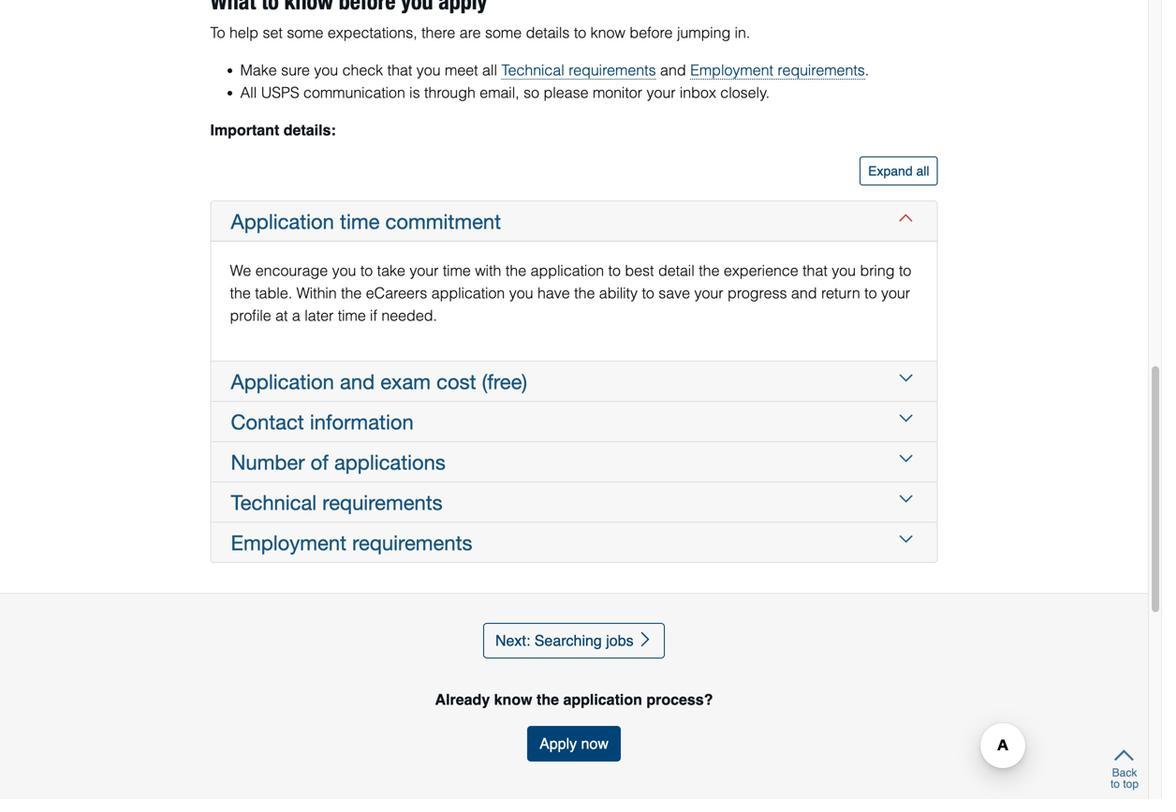 Task type: describe. For each thing, give the bounding box(es) containing it.
already
[[435, 691, 490, 708]]

2 some from the left
[[485, 24, 522, 41]]

you left the have
[[509, 284, 534, 302]]

(free)
[[482, 370, 528, 394]]

employment inside make sure you check that you meet all technical requirements and employment requirements . all usps communication is through email, so please monitor your inbox closely.
[[691, 61, 774, 79]]

detail
[[659, 262, 695, 279]]

that inside we encourage you to take your time with the application to best detail the experience that you bring to the table. within the ecareers application you have the ability to save your progress and return to your profile at a later time if needed.
[[803, 262, 828, 279]]

all inside 'button'
[[917, 164, 930, 179]]

and inside we encourage you to take your time with the application to best detail the experience that you bring to the table. within the ecareers application you have the ability to save your progress and return to your profile at a later time if needed.
[[792, 284, 818, 302]]

employment requirements link
[[691, 61, 866, 80]]

later
[[305, 307, 334, 324]]

apply now
[[540, 735, 609, 752]]

expand all
[[869, 164, 930, 179]]

all inside make sure you check that you meet all technical requirements and employment requirements . all usps communication is through email, so please monitor your inbox closely.
[[483, 61, 498, 79]]

progress
[[728, 284, 788, 302]]

the right 'detail'
[[699, 262, 720, 279]]

and inside dropdown button
[[340, 370, 375, 394]]

communication
[[304, 84, 406, 101]]

employment requirements
[[231, 531, 473, 555]]

jumping
[[677, 24, 731, 41]]

requirements inside dropdown button
[[323, 491, 443, 514]]

application for application and exam cost (free)
[[231, 370, 334, 394]]

with
[[475, 262, 502, 279]]

contact information
[[231, 410, 414, 434]]

1 vertical spatial application
[[432, 284, 505, 302]]

and inside make sure you check that you meet all technical requirements and employment requirements . all usps communication is through email, so please monitor your inbox closely.
[[661, 61, 686, 79]]

to down best
[[642, 284, 655, 302]]

1 some from the left
[[287, 24, 324, 41]]

number of applications
[[231, 450, 446, 474]]

table.
[[255, 284, 293, 302]]

meet
[[445, 61, 478, 79]]

contact
[[231, 410, 304, 434]]

technical requirements link
[[502, 61, 656, 80]]

there
[[422, 24, 456, 41]]

your right take on the top left
[[410, 262, 439, 279]]

at
[[276, 307, 288, 324]]

details
[[526, 24, 570, 41]]

top
[[1124, 778, 1139, 791]]

usps
[[261, 84, 299, 101]]

next: searching jobs
[[496, 632, 638, 649]]

applications
[[334, 450, 446, 474]]

make sure you check that you meet all technical requirements and employment requirements . all usps communication is through email, so please monitor your inbox closely.
[[240, 61, 870, 101]]

to
[[210, 24, 225, 41]]

expand
[[869, 164, 913, 179]]

number of applications button
[[230, 442, 919, 482]]

process?
[[647, 691, 714, 708]]

time inside dropdown button
[[340, 209, 380, 233]]

all
[[240, 84, 257, 101]]

technical requirements button
[[230, 483, 919, 522]]

important
[[210, 121, 279, 139]]

a
[[292, 307, 301, 324]]

to down bring
[[865, 284, 878, 302]]

please
[[544, 84, 589, 101]]

back to top
[[1111, 766, 1139, 791]]

details:
[[284, 121, 336, 139]]

ecareers
[[366, 284, 428, 302]]

employment requirements button
[[230, 523, 919, 562]]

we encourage you to take your time with the application to best detail the experience that you bring to the table. within the ecareers application you have the ability to save your progress and return to your profile at a later time if needed.
[[230, 262, 912, 324]]

if
[[370, 307, 378, 324]]

your inside make sure you check that you meet all technical requirements and employment requirements . all usps communication is through email, so please monitor your inbox closely.
[[647, 84, 676, 101]]

best
[[625, 262, 655, 279]]

.
[[866, 61, 870, 79]]

information
[[310, 410, 414, 434]]

encourage
[[256, 262, 328, 279]]

have
[[538, 284, 570, 302]]

apply now link
[[528, 726, 621, 762]]

is
[[410, 84, 420, 101]]

before
[[630, 24, 673, 41]]

1 horizontal spatial know
[[591, 24, 626, 41]]

profile
[[230, 307, 271, 324]]

the right with
[[506, 262, 527, 279]]

of
[[311, 450, 329, 474]]

2 vertical spatial application
[[564, 691, 643, 708]]



Task type: vqa. For each thing, say whether or not it's contained in the screenshot.
top Employment
yes



Task type: locate. For each thing, give the bounding box(es) containing it.
0 horizontal spatial some
[[287, 24, 324, 41]]

take
[[377, 262, 406, 279]]

the up apply on the bottom of page
[[537, 691, 559, 708]]

1 horizontal spatial employment
[[691, 61, 774, 79]]

ability
[[600, 284, 638, 302]]

application up contact on the bottom left of the page
[[231, 370, 334, 394]]

cost
[[437, 370, 476, 394]]

application up the have
[[531, 262, 605, 279]]

and up the information
[[340, 370, 375, 394]]

your right save
[[695, 284, 724, 302]]

and up "inbox"
[[661, 61, 686, 79]]

the down we
[[230, 284, 251, 302]]

1 horizontal spatial some
[[485, 24, 522, 41]]

needed.
[[382, 307, 438, 324]]

1 horizontal spatial that
[[803, 262, 828, 279]]

so
[[524, 84, 540, 101]]

that
[[388, 61, 413, 79], [803, 262, 828, 279]]

next: searching jobs link
[[483, 623, 665, 659]]

all
[[483, 61, 498, 79], [917, 164, 930, 179]]

email,
[[480, 84, 520, 101]]

technical requirements
[[231, 491, 443, 514]]

0 horizontal spatial and
[[340, 370, 375, 394]]

employment
[[691, 61, 774, 79], [231, 531, 347, 555]]

experience
[[724, 262, 799, 279]]

0 vertical spatial application
[[231, 209, 334, 233]]

application for application time commitment
[[231, 209, 334, 233]]

monitor
[[593, 84, 643, 101]]

0 vertical spatial all
[[483, 61, 498, 79]]

application inside dropdown button
[[231, 370, 334, 394]]

technical down number
[[231, 491, 317, 514]]

1 vertical spatial time
[[443, 262, 471, 279]]

1 horizontal spatial all
[[917, 164, 930, 179]]

1 vertical spatial know
[[494, 691, 533, 708]]

through
[[424, 84, 476, 101]]

0 horizontal spatial technical
[[231, 491, 317, 514]]

technical inside dropdown button
[[231, 491, 317, 514]]

all up email,
[[483, 61, 498, 79]]

employment down 'technical requirements'
[[231, 531, 347, 555]]

make
[[240, 61, 277, 79]]

1 vertical spatial application
[[231, 370, 334, 394]]

0 vertical spatial time
[[340, 209, 380, 233]]

1 vertical spatial and
[[792, 284, 818, 302]]

time left with
[[443, 262, 471, 279]]

apply
[[540, 735, 577, 752]]

to up ability
[[609, 262, 621, 279]]

some
[[287, 24, 324, 41], [485, 24, 522, 41]]

you up return
[[832, 262, 856, 279]]

your left "inbox"
[[647, 84, 676, 101]]

commitment
[[386, 209, 501, 233]]

some right the are
[[485, 24, 522, 41]]

we
[[230, 262, 251, 279]]

application
[[531, 262, 605, 279], [432, 284, 505, 302], [564, 691, 643, 708]]

application inside dropdown button
[[231, 209, 334, 233]]

save
[[659, 284, 691, 302]]

you right the sure
[[314, 61, 338, 79]]

you up is
[[417, 61, 441, 79]]

you
[[314, 61, 338, 79], [417, 61, 441, 79], [332, 262, 356, 279], [832, 262, 856, 279], [509, 284, 534, 302]]

now
[[581, 735, 609, 752]]

to help set some expectations, there are some details to know before jumping in.
[[210, 24, 751, 41]]

that up is
[[388, 61, 413, 79]]

contact information button
[[230, 402, 919, 441]]

0 vertical spatial application
[[531, 262, 605, 279]]

to left take on the top left
[[361, 262, 373, 279]]

jobs
[[606, 632, 634, 649]]

1 application from the top
[[231, 209, 334, 233]]

exam
[[381, 370, 431, 394]]

know
[[591, 24, 626, 41], [494, 691, 533, 708]]

application up encourage
[[231, 209, 334, 233]]

that up return
[[803, 262, 828, 279]]

number
[[231, 450, 305, 474]]

help
[[230, 24, 259, 41]]

are
[[460, 24, 481, 41]]

expand all button
[[860, 157, 938, 186]]

to right details
[[574, 24, 587, 41]]

employment inside employment requirements 'dropdown button'
[[231, 531, 347, 555]]

back
[[1113, 766, 1138, 780]]

time
[[340, 209, 380, 233], [443, 262, 471, 279], [338, 307, 366, 324]]

application down with
[[432, 284, 505, 302]]

application and exam cost (free) button
[[230, 362, 919, 401]]

within
[[297, 284, 337, 302]]

your down bring
[[882, 284, 911, 302]]

important details:
[[210, 121, 336, 139]]

inbox
[[680, 84, 717, 101]]

you up within
[[332, 262, 356, 279]]

1 vertical spatial technical
[[231, 491, 317, 514]]

sure
[[281, 61, 310, 79]]

technical inside make sure you check that you meet all technical requirements and employment requirements . all usps communication is through email, so please monitor your inbox closely.
[[502, 61, 565, 79]]

to left top at bottom
[[1111, 778, 1121, 791]]

all right expand at right top
[[917, 164, 930, 179]]

0 vertical spatial technical
[[502, 61, 565, 79]]

2 vertical spatial time
[[338, 307, 366, 324]]

next:
[[496, 632, 531, 649]]

bring
[[861, 262, 895, 279]]

employment up closely.
[[691, 61, 774, 79]]

your
[[647, 84, 676, 101], [410, 262, 439, 279], [695, 284, 724, 302], [882, 284, 911, 302]]

technical up so
[[502, 61, 565, 79]]

set
[[263, 24, 283, 41]]

searching
[[535, 632, 602, 649]]

time left if in the top left of the page
[[338, 307, 366, 324]]

1 horizontal spatial and
[[661, 61, 686, 79]]

already know the application process?
[[435, 691, 714, 708]]

the right within
[[341, 284, 362, 302]]

that inside make sure you check that you meet all technical requirements and employment requirements . all usps communication is through email, so please monitor your inbox closely.
[[388, 61, 413, 79]]

to inside back to top
[[1111, 778, 1121, 791]]

some right set
[[287, 24, 324, 41]]

1 vertical spatial that
[[803, 262, 828, 279]]

time up take on the top left
[[340, 209, 380, 233]]

0 horizontal spatial that
[[388, 61, 413, 79]]

the right the have
[[574, 284, 595, 302]]

in.
[[735, 24, 751, 41]]

0 horizontal spatial all
[[483, 61, 498, 79]]

and left return
[[792, 284, 818, 302]]

1 vertical spatial employment
[[231, 531, 347, 555]]

closely.
[[721, 84, 770, 101]]

2 vertical spatial and
[[340, 370, 375, 394]]

know left before
[[591, 24, 626, 41]]

application up now
[[564, 691, 643, 708]]

0 horizontal spatial know
[[494, 691, 533, 708]]

technical
[[502, 61, 565, 79], [231, 491, 317, 514]]

2 horizontal spatial and
[[792, 284, 818, 302]]

2 application from the top
[[231, 370, 334, 394]]

0 vertical spatial and
[[661, 61, 686, 79]]

0 vertical spatial that
[[388, 61, 413, 79]]

to right bring
[[900, 262, 912, 279]]

1 vertical spatial all
[[917, 164, 930, 179]]

0 vertical spatial know
[[591, 24, 626, 41]]

expectations,
[[328, 24, 418, 41]]

0 horizontal spatial employment
[[231, 531, 347, 555]]

return
[[822, 284, 861, 302]]

1 horizontal spatial technical
[[502, 61, 565, 79]]

know right already
[[494, 691, 533, 708]]

application time commitment button
[[230, 202, 919, 241]]

to
[[574, 24, 587, 41], [361, 262, 373, 279], [609, 262, 621, 279], [900, 262, 912, 279], [642, 284, 655, 302], [865, 284, 878, 302], [1111, 778, 1121, 791]]

the
[[506, 262, 527, 279], [699, 262, 720, 279], [230, 284, 251, 302], [341, 284, 362, 302], [574, 284, 595, 302], [537, 691, 559, 708]]

requirements
[[569, 61, 656, 79], [778, 61, 866, 79], [323, 491, 443, 514], [352, 531, 473, 555]]

requirements inside 'dropdown button'
[[352, 531, 473, 555]]

application time commitment
[[231, 209, 501, 233]]

application and exam cost (free)
[[231, 370, 528, 394]]

0 vertical spatial employment
[[691, 61, 774, 79]]

check
[[343, 61, 383, 79]]



